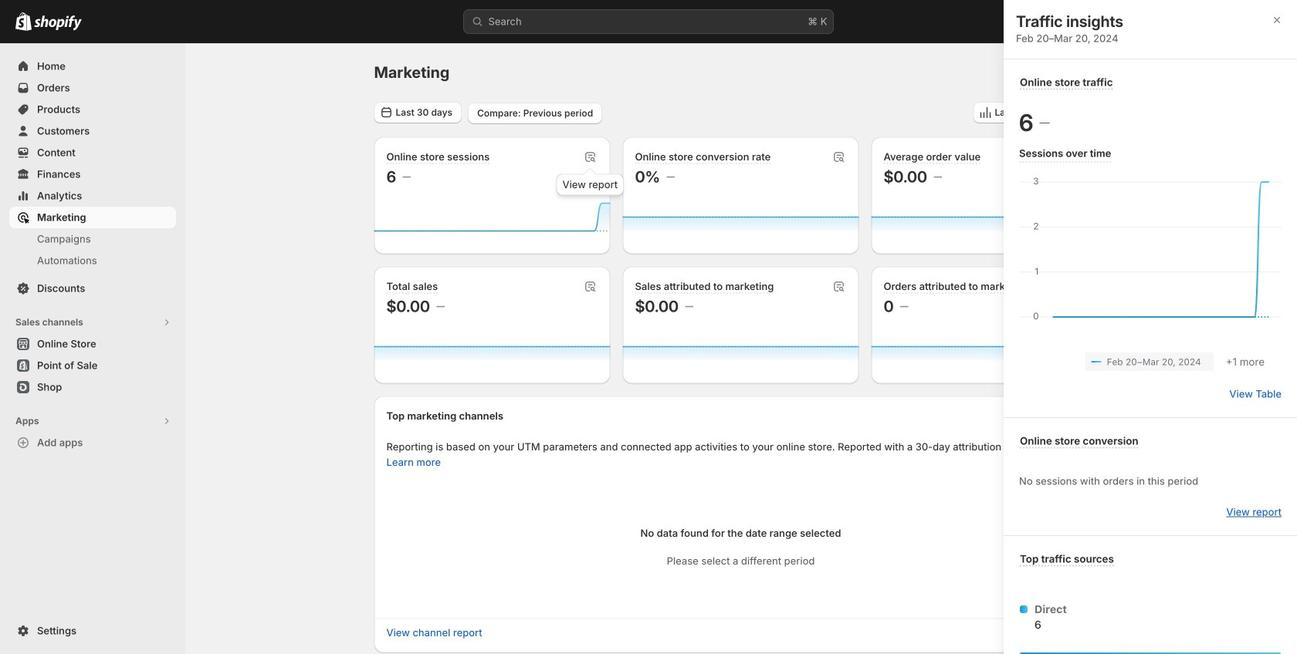Task type: describe. For each thing, give the bounding box(es) containing it.
shopify image
[[34, 15, 82, 31]]



Task type: vqa. For each thing, say whether or not it's contained in the screenshot.
automatically
no



Task type: locate. For each thing, give the bounding box(es) containing it.
list
[[1032, 353, 1269, 371]]



